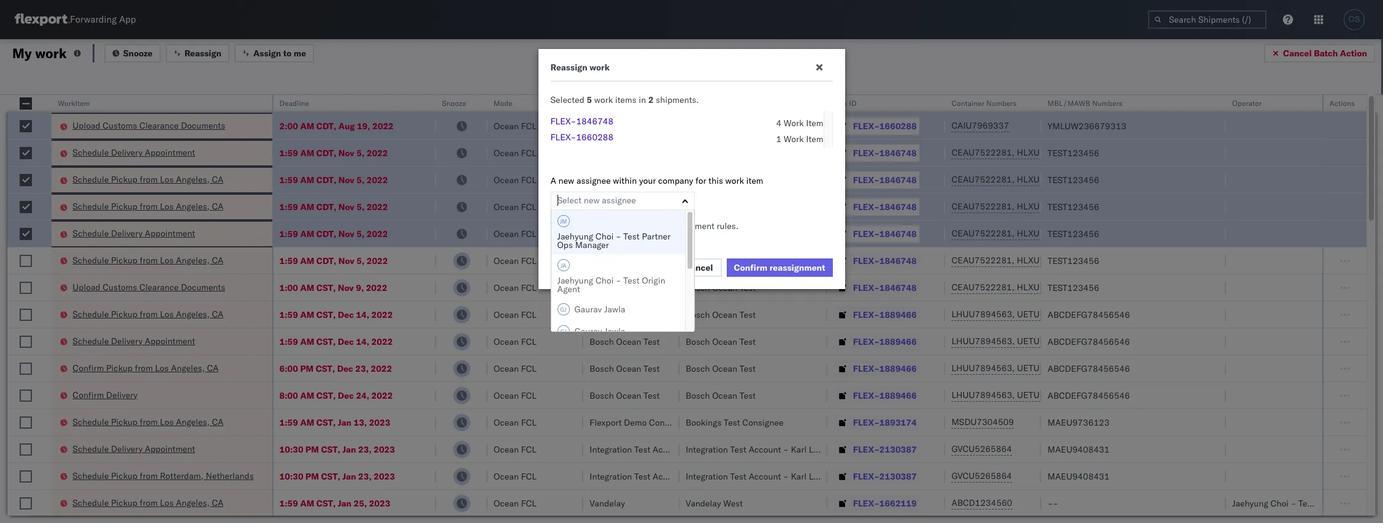 Task type: vqa. For each thing, say whether or not it's contained in the screenshot.
China
no



Task type: locate. For each thing, give the bounding box(es) containing it.
1 vertical spatial flex-2130387
[[853, 471, 917, 482]]

3 resize handle column header from the left
[[421, 95, 436, 524]]

1 vertical spatial gaurav
[[574, 326, 602, 337]]

schedule inside button
[[73, 471, 109, 482]]

choi right "agent"
[[595, 275, 614, 286]]

1 vertical spatial cancel
[[684, 262, 713, 274]]

1 vertical spatial 23,
[[358, 444, 372, 455]]

work right "my"
[[35, 44, 67, 62]]

choi left destination
[[1270, 498, 1289, 509]]

7 schedule from the top
[[73, 336, 109, 347]]

10:30 pm cst, jan 23, 2023 up 1:59 am cst, jan 25, 2023
[[279, 471, 395, 482]]

5 resize handle column header from the left
[[569, 95, 583, 524]]

maeu9408431 down the maeu9736123
[[1048, 444, 1110, 455]]

2 vertical spatial choi
[[1270, 498, 1289, 509]]

1 upload customs clearance documents button from the top
[[73, 120, 225, 133]]

2 schedule delivery appointment link from the top
[[73, 228, 195, 240]]

1 vertical spatial documents
[[181, 282, 225, 293]]

gaurav
[[574, 304, 602, 315], [574, 326, 602, 337]]

resize handle column header
[[37, 95, 52, 524], [257, 95, 272, 524], [421, 95, 436, 524], [473, 95, 487, 524], [569, 95, 583, 524], [665, 95, 679, 524], [812, 95, 827, 524], [931, 95, 945, 524], [1027, 95, 1041, 524], [1211, 95, 1226, 524], [1307, 95, 1322, 524], [1352, 95, 1366, 524]]

confirm inside "link"
[[73, 363, 104, 374]]

fcl
[[521, 121, 537, 132], [521, 148, 537, 159], [521, 174, 537, 186], [521, 201, 537, 213], [521, 228, 537, 239], [521, 255, 537, 266], [521, 282, 537, 293], [521, 309, 537, 320], [521, 336, 537, 347], [521, 363, 537, 374], [521, 390, 537, 401], [521, 417, 537, 428], [521, 444, 537, 455], [521, 471, 537, 482], [521, 498, 537, 509]]

0 horizontal spatial 1660288
[[576, 132, 613, 143]]

this
[[550, 221, 567, 232]]

2 gaurav from the top
[[574, 326, 602, 337]]

2 vertical spatial 23,
[[358, 471, 372, 482]]

schedule delivery appointment link
[[73, 147, 195, 159], [73, 228, 195, 240], [73, 335, 195, 347], [73, 443, 195, 455]]

flex-1889466 for schedule pickup from los angeles, ca
[[853, 309, 917, 320]]

23,
[[355, 363, 369, 374], [358, 444, 372, 455], [358, 471, 372, 482]]

1:59
[[279, 148, 298, 159], [279, 174, 298, 186], [279, 201, 298, 213], [279, 228, 298, 239], [279, 255, 298, 266], [279, 309, 298, 320], [279, 336, 298, 347], [279, 417, 298, 428], [279, 498, 298, 509]]

4 am from the top
[[300, 201, 314, 213]]

1 fcl from the top
[[521, 121, 537, 132]]

5 schedule pickup from los angeles, ca link from the top
[[73, 416, 224, 428]]

2 vertical spatial confirm
[[73, 390, 104, 401]]

1 upload customs clearance documents from the top
[[73, 120, 225, 131]]

gaurav right gj
[[574, 304, 602, 315]]

snooze down app
[[123, 48, 153, 59]]

schedule delivery appointment button for 1:59 am cdt, nov 5, 2022
[[73, 147, 195, 160]]

dec up 8:00 am cst, dec 24, 2022
[[337, 363, 353, 374]]

4
[[776, 118, 781, 129]]

1 vertical spatial confirm
[[73, 363, 104, 374]]

2 flexport demo consignee from the top
[[590, 417, 690, 428]]

1 vertical spatial pm
[[305, 444, 319, 455]]

1:59 am cst, dec 14, 2022 down 1:00 am cst, nov 9, 2022
[[279, 309, 393, 320]]

cst, up 6:00 pm cst, dec 23, 2022
[[316, 336, 336, 347]]

1 schedule pickup from los angeles, ca link from the top
[[73, 174, 224, 186]]

ceau7522281, for 2nd schedule pickup from los angeles, ca link
[[952, 201, 1015, 212]]

flex-2130387 up flex-1662119
[[853, 471, 917, 482]]

assignee up 'select new assignee'
[[576, 175, 611, 186]]

3 schedule delivery appointment link from the top
[[73, 335, 195, 347]]

23, down 13,
[[358, 444, 372, 455]]

test123456 for second the schedule delivery appointment link
[[1048, 228, 1099, 239]]

snooze inside button
[[123, 48, 153, 59]]

test
[[643, 148, 660, 159], [643, 174, 660, 186], [739, 174, 756, 186], [643, 201, 660, 213], [739, 201, 756, 213], [643, 228, 660, 239], [739, 228, 756, 239], [623, 231, 640, 242], [643, 255, 660, 266], [739, 255, 756, 266], [623, 275, 640, 286], [643, 282, 660, 293], [739, 282, 756, 293], [643, 309, 660, 320], [739, 309, 756, 320], [643, 336, 660, 347], [739, 336, 756, 347], [643, 363, 660, 374], [739, 363, 756, 374], [643, 390, 660, 401], [739, 390, 756, 401], [724, 417, 740, 428], [634, 444, 650, 455], [730, 444, 746, 455], [634, 471, 650, 482], [730, 471, 746, 482], [1298, 498, 1315, 509]]

1 vertical spatial new
[[584, 195, 600, 206]]

not
[[611, 221, 624, 232]]

2 upload from the top
[[73, 282, 100, 293]]

dec up 6:00 pm cst, dec 23, 2022
[[338, 336, 354, 347]]

4 hlxu6269489, from the top
[[1017, 228, 1079, 239]]

2130387 down 1893174
[[879, 444, 917, 455]]

0 horizontal spatial cancel
[[684, 262, 713, 274]]

cst, down 8:00 am cst, dec 24, 2022
[[316, 417, 336, 428]]

0 horizontal spatial flex-1660288
[[550, 132, 613, 143]]

9 fcl from the top
[[521, 336, 537, 347]]

2023 for second schedule pickup from los angeles, ca link from the bottom
[[369, 417, 390, 428]]

test123456 for 6th schedule pickup from los angeles, ca link from the bottom
[[1048, 174, 1099, 186]]

work right 5
[[594, 94, 613, 105]]

1 horizontal spatial 1660288
[[879, 121, 917, 132]]

pm for confirm pickup from los angeles, ca
[[300, 363, 314, 374]]

documents for 1:00 am cst, nov 9, 2022
[[181, 282, 225, 293]]

2 schedule pickup from los angeles, ca link from the top
[[73, 201, 224, 213]]

6 test123456 from the top
[[1048, 282, 1099, 293]]

flex-1893174
[[853, 417, 917, 428]]

0 vertical spatial jawla
[[604, 304, 625, 315]]

1 vertical spatial flex-1660288
[[550, 132, 613, 143]]

gaurav jawla
[[574, 304, 625, 315], [574, 326, 625, 337]]

1 vertical spatial upload customs clearance documents button
[[73, 281, 225, 295]]

2 uetu5238478 from the top
[[1017, 336, 1077, 347]]

0 horizontal spatial numbers
[[986, 99, 1017, 108]]

jan left 13,
[[338, 417, 351, 428]]

cst, left 25,
[[316, 498, 336, 509]]

item up 1 work item on the top right of the page
[[806, 118, 823, 129]]

1 vertical spatial 14,
[[356, 336, 369, 347]]

23, up the 24,
[[355, 363, 369, 374]]

4 test123456 from the top
[[1048, 228, 1099, 239]]

2 customs from the top
[[103, 282, 137, 293]]

0 vertical spatial pm
[[300, 363, 314, 374]]

ca inside "link"
[[207, 363, 219, 374]]

1 vertical spatial 2130387
[[879, 471, 917, 482]]

delivery for 1:59 am cst, dec 14, 2022
[[111, 336, 143, 347]]

0 vertical spatial demo
[[624, 121, 647, 132]]

agen
[[1364, 498, 1383, 509]]

pm right 6:00
[[300, 363, 314, 374]]

0 vertical spatial 10:30 pm cst, jan 23, 2023
[[279, 444, 395, 455]]

upload customs clearance documents
[[73, 120, 225, 131], [73, 282, 225, 293]]

choi inside the 'jaehyung choi - test origin agent'
[[595, 275, 614, 286]]

maeu9408431 up --
[[1048, 471, 1110, 482]]

0 vertical spatial upload
[[73, 120, 100, 131]]

dec down 1:00 am cst, nov 9, 2022
[[338, 309, 354, 320]]

None checkbox
[[20, 120, 32, 132], [20, 147, 32, 159], [20, 174, 32, 186], [20, 282, 32, 294], [20, 309, 32, 321], [20, 336, 32, 348], [20, 363, 32, 375], [20, 471, 32, 483], [20, 120, 32, 132], [20, 147, 32, 159], [20, 174, 32, 186], [20, 282, 32, 294], [20, 309, 32, 321], [20, 336, 32, 348], [20, 363, 32, 375], [20, 471, 32, 483]]

ca
[[212, 174, 224, 185], [212, 201, 224, 212], [212, 255, 224, 266], [212, 309, 224, 320], [207, 363, 219, 374], [212, 417, 224, 428], [212, 498, 224, 509]]

cancel left the batch at top
[[1283, 48, 1312, 59]]

1 vertical spatial reassign
[[550, 62, 587, 73]]

1 vertical spatial choi
[[595, 275, 614, 286]]

flex-1660288 link
[[550, 132, 613, 145]]

1 vertical spatial 10:30 pm cst, jan 23, 2023
[[279, 471, 395, 482]]

cdt,
[[316, 121, 336, 132], [316, 148, 336, 159], [316, 174, 336, 186], [316, 201, 336, 213], [316, 228, 336, 239], [316, 255, 336, 266]]

14, for schedule delivery appointment
[[356, 336, 369, 347]]

jan down 13,
[[342, 444, 356, 455]]

customs for 2:00 am cdt, aug 19, 2022
[[103, 120, 137, 131]]

1 appointment from the top
[[145, 147, 195, 158]]

1660288 down flex id button
[[879, 121, 917, 132]]

assign to me button
[[234, 44, 314, 62]]

2 schedule pickup from los angeles, ca button from the top
[[73, 201, 224, 214]]

2 hlxu6269489, from the top
[[1017, 174, 1079, 185]]

flexport demo consignee for flex-1893174
[[590, 417, 690, 428]]

schedule delivery appointment for 1:59 am cst, dec 14, 2022
[[73, 336, 195, 347]]

2023 up 1:59 am cst, jan 25, 2023
[[374, 471, 395, 482]]

schedule delivery appointment link for 1:59 am cst, dec 14, 2022
[[73, 335, 195, 347]]

flex-1889466 button
[[833, 306, 919, 324], [833, 306, 919, 324], [833, 333, 919, 351], [833, 333, 919, 351], [833, 360, 919, 377], [833, 360, 919, 377], [833, 387, 919, 404], [833, 387, 919, 404]]

4 ocean fcl from the top
[[494, 201, 537, 213]]

os button
[[1340, 6, 1368, 34]]

1 vertical spatial work
[[784, 134, 804, 145]]

1660288 down flex-1846748 link
[[576, 132, 613, 143]]

in
[[639, 94, 646, 105]]

2 ocean fcl from the top
[[494, 148, 537, 159]]

delivery for 1:59 am cdt, nov 5, 2022
[[111, 147, 143, 158]]

pm up 1:59 am cst, jan 25, 2023
[[305, 471, 319, 482]]

3 5, from the top
[[356, 201, 364, 213]]

your
[[639, 175, 656, 186]]

10:30 up 1:59 am cst, jan 25, 2023
[[279, 471, 303, 482]]

work right 4
[[784, 118, 804, 129]]

dec for confirm delivery
[[338, 390, 354, 401]]

1 horizontal spatial numbers
[[1092, 99, 1123, 108]]

0 vertical spatial confirm
[[734, 262, 767, 274]]

0 vertical spatial maeu9408431
[[1048, 444, 1110, 455]]

0 vertical spatial gaurav
[[574, 304, 602, 315]]

10:30 down 1:59 am cst, jan 13, 2023
[[279, 444, 303, 455]]

dec left the 24,
[[338, 390, 354, 401]]

4 flex-1889466 from the top
[[853, 390, 917, 401]]

me
[[294, 48, 306, 59]]

0 vertical spatial clearance
[[139, 120, 179, 131]]

flex-1660288 down flex-1846748 link
[[550, 132, 613, 143]]

jaehyung for jaehyung choi - test origin agent
[[557, 275, 593, 286]]

vandelay for vandelay
[[590, 498, 625, 509]]

flex id
[[833, 99, 856, 108]]

pickup inside "link"
[[106, 363, 133, 374]]

lagerfeld
[[713, 444, 749, 455], [809, 444, 845, 455], [713, 471, 749, 482], [809, 471, 845, 482]]

account
[[653, 444, 685, 455], [749, 444, 781, 455], [653, 471, 685, 482], [749, 471, 781, 482]]

1 lhuu7894563, from the top
[[952, 309, 1015, 320]]

1 cdt, from the top
[[316, 121, 336, 132]]

1 horizontal spatial snooze
[[442, 99, 466, 108]]

1 5, from the top
[[356, 148, 364, 159]]

confirm for confirm pickup from los angeles, ca
[[73, 363, 104, 374]]

1 vertical spatial 1:59 am cst, dec 14, 2022
[[279, 336, 393, 347]]

0 vertical spatial 10:30
[[279, 444, 303, 455]]

1 horizontal spatial flex-1660288
[[853, 121, 917, 132]]

0 vertical spatial assignee
[[576, 175, 611, 186]]

1 work from the top
[[784, 118, 804, 129]]

0 vertical spatial gaurav jawla
[[574, 304, 625, 315]]

jaehyung inside jaehyung choi - test partner ops manager
[[557, 231, 593, 242]]

los inside confirm pickup from los angeles, ca "link"
[[155, 363, 169, 374]]

to
[[283, 48, 292, 59]]

0 vertical spatial 14,
[[356, 309, 369, 320]]

2022
[[372, 121, 394, 132], [367, 148, 388, 159], [367, 174, 388, 186], [367, 201, 388, 213], [367, 228, 388, 239], [367, 255, 388, 266], [366, 282, 387, 293], [371, 309, 393, 320], [371, 336, 393, 347], [371, 363, 392, 374], [371, 390, 393, 401]]

item down 4 work item
[[806, 134, 823, 145]]

1 ceau7522281, hlxu6269489, hlxu8034992 from the top
[[952, 147, 1142, 158]]

new right a
[[558, 175, 574, 186]]

ceau7522281, hlxu6269489, hlxu8034992 for 6th schedule pickup from los angeles, ca link from the bottom
[[952, 174, 1142, 185]]

1 vertical spatial flexport
[[590, 417, 622, 428]]

hlxu8034992 for 4th schedule pickup from los angeles, ca link from the bottom
[[1082, 255, 1142, 266]]

2 demo from the top
[[624, 417, 647, 428]]

0 vertical spatial choi
[[595, 231, 614, 242]]

5 5, from the top
[[356, 255, 364, 266]]

numbers for container numbers
[[986, 99, 1017, 108]]

1 vertical spatial snooze
[[442, 99, 466, 108]]

demo
[[624, 121, 647, 132], [624, 417, 647, 428]]

14, up 6:00 pm cst, dec 23, 2022
[[356, 336, 369, 347]]

2 documents from the top
[[181, 282, 225, 293]]

numbers up caiu7969337
[[986, 99, 1017, 108]]

list box
[[551, 210, 694, 343]]

new for select
[[584, 195, 600, 206]]

cancel down assignment on the top
[[684, 262, 713, 274]]

schedule delivery appointment
[[73, 147, 195, 158], [73, 228, 195, 239], [73, 336, 195, 347], [73, 444, 195, 455]]

1 flex-2130387 from the top
[[853, 444, 917, 455]]

new right select at the left top of the page
[[584, 195, 600, 206]]

7 ocean fcl from the top
[[494, 282, 537, 293]]

choi for origin
[[595, 275, 614, 286]]

nov for 4th schedule pickup from los angeles, ca link from the bottom
[[338, 255, 354, 266]]

0 vertical spatial 23,
[[355, 363, 369, 374]]

choi inside jaehyung choi - test partner ops manager
[[595, 231, 614, 242]]

1 vertical spatial jaehyung
[[557, 275, 593, 286]]

1 vertical spatial upload customs clearance documents link
[[73, 281, 225, 293]]

2 maeu9408431 from the top
[[1048, 471, 1110, 482]]

2 upload customs clearance documents from the top
[[73, 282, 225, 293]]

flex-1660288 down flex id button
[[853, 121, 917, 132]]

0 horizontal spatial vandelay
[[590, 498, 625, 509]]

1 vertical spatial item
[[806, 134, 823, 145]]

upload customs clearance documents link for 2:00 am cdt, aug 19, 2022
[[73, 120, 225, 132]]

work right 1
[[784, 134, 804, 145]]

gvcu5265864 down msdu7304509
[[952, 444, 1012, 455]]

upload for 2:00 am cdt, aug 19, 2022
[[73, 120, 100, 131]]

2
[[648, 94, 654, 105]]

0 horizontal spatial snooze
[[123, 48, 153, 59]]

4 abcdefg78456546 from the top
[[1048, 390, 1130, 401]]

lhuu7894563,
[[952, 309, 1015, 320], [952, 336, 1015, 347], [952, 363, 1015, 374], [952, 390, 1015, 401]]

3 schedule pickup from los angeles, ca from the top
[[73, 255, 224, 266]]

work up 5
[[590, 62, 610, 73]]

flex-1889466
[[853, 309, 917, 320], [853, 336, 917, 347], [853, 363, 917, 374], [853, 390, 917, 401]]

mbl/mawb
[[1048, 99, 1090, 108]]

None field
[[557, 193, 560, 209]]

clearance
[[139, 120, 179, 131], [139, 282, 179, 293]]

upload customs clearance documents link for 1:00 am cst, nov 9, 2022
[[73, 281, 225, 293]]

4 work item
[[776, 118, 823, 129]]

11 ocean fcl from the top
[[494, 390, 537, 401]]

snooze left mode
[[442, 99, 466, 108]]

10 am from the top
[[300, 390, 314, 401]]

from
[[140, 174, 158, 185], [140, 201, 158, 212], [140, 255, 158, 266], [140, 309, 158, 320], [135, 363, 153, 374], [140, 417, 158, 428], [140, 471, 158, 482], [140, 498, 158, 509]]

2 schedule delivery appointment button from the top
[[73, 228, 195, 241]]

hlxu6269489, for second schedule pickup from los angeles, ca button
[[1017, 201, 1079, 212]]

lhuu7894563, uetu5238478 for confirm delivery
[[952, 390, 1077, 401]]

3 lhuu7894563, from the top
[[952, 363, 1015, 374]]

cst, up 8:00 am cst, dec 24, 2022
[[316, 363, 335, 374]]

2023 right 13,
[[369, 417, 390, 428]]

0 vertical spatial 2130387
[[879, 444, 917, 455]]

2023 for 1st schedule pickup from los angeles, ca link from the bottom of the page
[[369, 498, 390, 509]]

2023 down 1:59 am cst, jan 13, 2023
[[374, 444, 395, 455]]

0 vertical spatial item
[[806, 118, 823, 129]]

nov for 2nd schedule pickup from los angeles, ca link
[[338, 201, 354, 213]]

1 vertical spatial upload
[[73, 282, 100, 293]]

cancel for cancel batch action
[[1283, 48, 1312, 59]]

new for a
[[558, 175, 574, 186]]

0 vertical spatial flex-1660288
[[853, 121, 917, 132]]

2 vertical spatial pm
[[305, 471, 319, 482]]

schedule pickup from los angeles, ca link
[[73, 174, 224, 186], [73, 201, 224, 213], [73, 254, 224, 266], [73, 308, 224, 320], [73, 416, 224, 428], [73, 497, 224, 509]]

ca for second schedule pickup from los angeles, ca button
[[212, 201, 224, 212]]

gj
[[560, 306, 566, 313]]

bookings test consignee
[[686, 417, 783, 428]]

ceau7522281,
[[952, 147, 1015, 158], [952, 174, 1015, 185], [952, 201, 1015, 212], [952, 228, 1015, 239], [952, 255, 1015, 266], [952, 282, 1015, 293]]

1 vertical spatial demo
[[624, 417, 647, 428]]

flex-1846748
[[550, 116, 613, 127], [853, 148, 917, 159], [853, 174, 917, 186], [853, 201, 917, 213], [853, 228, 917, 239], [853, 255, 917, 266], [853, 282, 917, 293]]

appointment for 1:59 am cdt, nov 5, 2022
[[145, 147, 195, 158]]

numbers for mbl/mawb numbers
[[1092, 99, 1123, 108]]

upload customs clearance documents button for 1:00 am cst, nov 9, 2022
[[73, 281, 225, 295]]

2 fcl from the top
[[521, 148, 537, 159]]

2130387
[[879, 444, 917, 455], [879, 471, 917, 482]]

2 item from the top
[[806, 134, 823, 145]]

test123456 for 4th schedule pickup from los angeles, ca link from the bottom
[[1048, 255, 1099, 266]]

5 schedule pickup from los angeles, ca button from the top
[[73, 416, 224, 430]]

0 vertical spatial upload customs clearance documents link
[[73, 120, 225, 132]]

confirm for confirm reassignment
[[734, 262, 767, 274]]

1 horizontal spatial reassign
[[550, 62, 587, 73]]

pm down 1:59 am cst, jan 13, 2023
[[305, 444, 319, 455]]

1 horizontal spatial new
[[584, 195, 600, 206]]

jaehyung inside the 'jaehyung choi - test origin agent'
[[557, 275, 593, 286]]

schedule delivery appointment for 1:59 am cdt, nov 5, 2022
[[73, 147, 195, 158]]

0 vertical spatial gvcu5265864
[[952, 444, 1012, 455]]

1:00
[[279, 282, 298, 293]]

1 14, from the top
[[356, 309, 369, 320]]

2 ceau7522281, hlxu6269489, hlxu8034992 from the top
[[952, 174, 1142, 185]]

10:30
[[279, 444, 303, 455], [279, 471, 303, 482]]

upload
[[73, 120, 100, 131], [73, 282, 100, 293]]

1 vertical spatial clearance
[[139, 282, 179, 293]]

1 2130387 from the top
[[879, 444, 917, 455]]

assignee
[[576, 175, 611, 186], [602, 195, 636, 206]]

1 horizontal spatial cancel
[[1283, 48, 1312, 59]]

2 flexport from the top
[[590, 417, 622, 428]]

1 1:59 am cst, dec 14, 2022 from the top
[[279, 309, 393, 320]]

3 ceau7522281, from the top
[[952, 201, 1015, 212]]

2 ceau7522281, from the top
[[952, 174, 1015, 185]]

appointment for 1:59 am cst, dec 14, 2022
[[145, 336, 195, 347]]

6 schedule from the top
[[73, 309, 109, 320]]

confirm
[[734, 262, 767, 274], [73, 363, 104, 374], [73, 390, 104, 401]]

cancel for cancel
[[684, 262, 713, 274]]

5,
[[356, 148, 364, 159], [356, 174, 364, 186], [356, 201, 364, 213], [356, 228, 364, 239], [356, 255, 364, 266]]

1 vertical spatial flexport demo consignee
[[590, 417, 690, 428]]

confirm pickup from los angeles, ca link
[[73, 362, 219, 374]]

gaurav down "agent"
[[574, 326, 602, 337]]

assignee down within
[[602, 195, 636, 206]]

name
[[611, 99, 631, 108]]

jan for 1st schedule pickup from los angeles, ca link from the bottom of the page
[[338, 498, 351, 509]]

karl
[[695, 444, 710, 455], [791, 444, 807, 455], [695, 471, 710, 482], [791, 471, 807, 482]]

destination
[[1317, 498, 1362, 509]]

cancel batch action
[[1283, 48, 1367, 59]]

ceau7522281, for second the schedule delivery appointment link
[[952, 228, 1015, 239]]

9 resize handle column header from the left
[[1027, 95, 1041, 524]]

pm for schedule delivery appointment
[[305, 444, 319, 455]]

8 ocean fcl from the top
[[494, 309, 537, 320]]

reassignment
[[769, 262, 825, 274]]

reassign for reassign
[[184, 48, 221, 59]]

6 hlxu6269489, from the top
[[1017, 282, 1079, 293]]

1 1:59 am cdt, nov 5, 2022 from the top
[[279, 148, 388, 159]]

reassign inside button
[[184, 48, 221, 59]]

0 vertical spatial reassign
[[184, 48, 221, 59]]

work for 1
[[784, 134, 804, 145]]

5, for second schedule pickup from los angeles, ca button
[[356, 201, 364, 213]]

abcdefg78456546 for confirm delivery
[[1048, 390, 1130, 401]]

reassign for reassign work
[[550, 62, 587, 73]]

jaehyung choi - test destination agen
[[1232, 498, 1383, 509]]

0 vertical spatial jaehyung
[[557, 231, 593, 242]]

dec
[[338, 309, 354, 320], [338, 336, 354, 347], [337, 363, 353, 374], [338, 390, 354, 401]]

0 vertical spatial work
[[784, 118, 804, 129]]

selected
[[550, 94, 584, 105]]

reassign
[[184, 48, 221, 59], [550, 62, 587, 73]]

1 hlxu6269489, from the top
[[1017, 147, 1079, 158]]

schedule
[[73, 147, 109, 158], [73, 174, 109, 185], [73, 201, 109, 212], [73, 228, 109, 239], [73, 255, 109, 266], [73, 309, 109, 320], [73, 336, 109, 347], [73, 417, 109, 428], [73, 444, 109, 455], [73, 471, 109, 482], [73, 498, 109, 509]]

None checkbox
[[20, 98, 32, 110], [20, 201, 32, 213], [20, 228, 32, 240], [20, 255, 32, 267], [20, 390, 32, 402], [20, 417, 32, 429], [20, 444, 32, 456], [20, 498, 32, 510], [20, 98, 32, 110], [20, 201, 32, 213], [20, 228, 32, 240], [20, 255, 32, 267], [20, 390, 32, 402], [20, 417, 32, 429], [20, 444, 32, 456], [20, 498, 32, 510]]

14, down the 9,
[[356, 309, 369, 320]]

1 vertical spatial maeu9408431
[[1048, 471, 1110, 482]]

10:30 pm cst, jan 23, 2023 down 1:59 am cst, jan 13, 2023
[[279, 444, 395, 455]]

schedule delivery appointment button
[[73, 147, 195, 160], [73, 228, 195, 241], [73, 335, 195, 349], [73, 443, 195, 457]]

cancel batch action button
[[1264, 44, 1375, 62]]

23, up 25,
[[358, 471, 372, 482]]

gvcu5265864 up the "abcd1234560"
[[952, 471, 1012, 482]]

jm
[[560, 218, 567, 225]]

0 vertical spatial customs
[[103, 120, 137, 131]]

1 vertical spatial gvcu5265864
[[952, 471, 1012, 482]]

jaehyung choi - test partner ops manager
[[557, 231, 671, 251]]

5 cdt, from the top
[[316, 228, 336, 239]]

0 vertical spatial upload customs clearance documents
[[73, 120, 225, 131]]

bosch
[[590, 148, 614, 159], [590, 174, 614, 186], [686, 174, 710, 186], [590, 201, 614, 213], [686, 201, 710, 213], [590, 228, 614, 239], [686, 228, 710, 239], [590, 255, 614, 266], [686, 255, 710, 266], [590, 282, 614, 293], [686, 282, 710, 293], [590, 309, 614, 320], [686, 309, 710, 320], [590, 336, 614, 347], [686, 336, 710, 347], [590, 363, 614, 374], [686, 363, 710, 374], [590, 390, 614, 401], [686, 390, 710, 401]]

0 vertical spatial upload customs clearance documents button
[[73, 120, 225, 133]]

1 vertical spatial assignee
[[602, 195, 636, 206]]

3 am from the top
[[300, 174, 314, 186]]

1 am from the top
[[300, 121, 314, 132]]

0 vertical spatial new
[[558, 175, 574, 186]]

0 horizontal spatial new
[[558, 175, 574, 186]]

1:59 am cst, dec 14, 2022 for schedule pickup from los angeles, ca
[[279, 309, 393, 320]]

4 schedule from the top
[[73, 228, 109, 239]]

ops
[[557, 240, 573, 251]]

6 fcl from the top
[[521, 255, 537, 266]]

1 horizontal spatial vandelay
[[686, 498, 721, 509]]

1 lhuu7894563, uetu5238478 from the top
[[952, 309, 1077, 320]]

flex-1846748 link
[[550, 116, 613, 129]]

6 1:59 from the top
[[279, 309, 298, 320]]

0 horizontal spatial reassign
[[184, 48, 221, 59]]

jan for the schedule delivery appointment link related to 10:30 pm cst, jan 23, 2023
[[342, 444, 356, 455]]

hlxu6269489, for 3rd schedule delivery appointment button from the bottom of the page
[[1017, 228, 1079, 239]]

flex-2130387 down 'flex-1893174'
[[853, 444, 917, 455]]

jan left 25,
[[338, 498, 351, 509]]

flex-2130387
[[853, 444, 917, 455], [853, 471, 917, 482]]

hlxu8034992 for second the schedule delivery appointment link
[[1082, 228, 1142, 239]]

3 appointment from the top
[[145, 336, 195, 347]]

2 cdt, from the top
[[316, 148, 336, 159]]

2 vertical spatial jaehyung
[[1232, 498, 1268, 509]]

0 vertical spatial snooze
[[123, 48, 153, 59]]

this
[[708, 175, 723, 186]]

new
[[558, 175, 574, 186], [584, 195, 600, 206]]

choi right 'action'
[[595, 231, 614, 242]]

am
[[300, 121, 314, 132], [300, 148, 314, 159], [300, 174, 314, 186], [300, 201, 314, 213], [300, 228, 314, 239], [300, 255, 314, 266], [300, 282, 314, 293], [300, 309, 314, 320], [300, 336, 314, 347], [300, 390, 314, 401], [300, 417, 314, 428], [300, 498, 314, 509]]

upload customs clearance documents button
[[73, 120, 225, 133], [73, 281, 225, 295]]

flex id button
[[827, 96, 933, 109]]

5 ceau7522281, from the top
[[952, 255, 1015, 266]]

1 vertical spatial gaurav jawla
[[574, 326, 625, 337]]

5 schedule pickup from los angeles, ca from the top
[[73, 417, 224, 428]]

0 vertical spatial flexport
[[590, 121, 622, 132]]

1 customs from the top
[[103, 120, 137, 131]]

2023 right 25,
[[369, 498, 390, 509]]

1:59 am cst, dec 14, 2022 up 6:00 pm cst, dec 23, 2022
[[279, 336, 393, 347]]

0 vertical spatial documents
[[181, 120, 225, 131]]

3 lhuu7894563, uetu5238478 from the top
[[952, 363, 1077, 374]]

abcdefg78456546
[[1048, 309, 1130, 320], [1048, 336, 1130, 347], [1048, 363, 1130, 374], [1048, 390, 1130, 401]]

1 vertical spatial customs
[[103, 282, 137, 293]]

cst, up 1:59 am cst, jan 25, 2023
[[321, 471, 340, 482]]

2 lhuu7894563, from the top
[[952, 336, 1015, 347]]

0 vertical spatial flexport demo consignee
[[590, 121, 690, 132]]

0 vertical spatial 1660288
[[879, 121, 917, 132]]

numbers up ymluw236679313 in the right of the page
[[1092, 99, 1123, 108]]

0 vertical spatial cancel
[[1283, 48, 1312, 59]]

1 vertical spatial upload customs clearance documents
[[73, 282, 225, 293]]

documents
[[181, 120, 225, 131], [181, 282, 225, 293]]

4 lhuu7894563, from the top
[[952, 390, 1015, 401]]

schedule delivery appointment link for 10:30 pm cst, jan 23, 2023
[[73, 443, 195, 455]]

1:59 am cst, jan 13, 2023
[[279, 417, 390, 428]]

cst, down 1:00 am cst, nov 9, 2022
[[316, 309, 336, 320]]

2:00
[[279, 121, 298, 132]]

2130387 up 1662119
[[879, 471, 917, 482]]

work
[[784, 118, 804, 129], [784, 134, 804, 145]]

-
[[616, 231, 621, 242], [616, 275, 621, 286], [687, 444, 693, 455], [783, 444, 789, 455], [687, 471, 693, 482], [783, 471, 789, 482], [1048, 498, 1053, 509], [1053, 498, 1058, 509], [1291, 498, 1296, 509]]

lhuu7894563, uetu5238478
[[952, 309, 1077, 320], [952, 336, 1077, 347], [952, 363, 1077, 374], [952, 390, 1077, 401]]

1 vertical spatial jawla
[[604, 326, 625, 337]]

4 ceau7522281, from the top
[[952, 228, 1015, 239]]

ceau7522281, for 6th schedule pickup from los angeles, ca link from the bottom
[[952, 174, 1015, 185]]

ceau7522281, hlxu6269489, hlxu8034992 for 4th schedule pickup from los angeles, ca link from the bottom
[[952, 255, 1142, 266]]

Search Shipments (/) text field
[[1148, 10, 1266, 29]]

0 vertical spatial 1:59 am cst, dec 14, 2022
[[279, 309, 393, 320]]

0 vertical spatial flex-2130387
[[853, 444, 917, 455]]

test123456
[[1048, 148, 1099, 159], [1048, 174, 1099, 186], [1048, 201, 1099, 213], [1048, 228, 1099, 239], [1048, 255, 1099, 266], [1048, 282, 1099, 293]]

1 vertical spatial 10:30
[[279, 471, 303, 482]]

jaehyung for jaehyung choi - test destination agen
[[1232, 498, 1268, 509]]

confirm reassignment button
[[726, 259, 833, 277]]



Task type: describe. For each thing, give the bounding box(es) containing it.
5 1:59 from the top
[[279, 255, 298, 266]]

11 fcl from the top
[[521, 390, 537, 401]]

1 10:30 from the top
[[279, 444, 303, 455]]

demo for flex-1893174
[[624, 417, 647, 428]]

consignee button
[[679, 96, 815, 109]]

ca for confirm pickup from los angeles, ca button
[[207, 363, 219, 374]]

mode
[[494, 99, 512, 108]]

--
[[1048, 498, 1058, 509]]

6 ceau7522281, from the top
[[952, 282, 1015, 293]]

uetu5238478 for confirm pickup from los angeles, ca
[[1017, 363, 1077, 374]]

from inside button
[[140, 471, 158, 482]]

2 1:59 am cdt, nov 5, 2022 from the top
[[279, 174, 388, 186]]

5 1:59 am cdt, nov 5, 2022 from the top
[[279, 255, 388, 266]]

abcdefg78456546 for schedule delivery appointment
[[1048, 336, 1130, 347]]

reassign button
[[165, 44, 229, 62]]

uetu5238478 for schedule pickup from los angeles, ca
[[1017, 309, 1077, 320]]

8 am from the top
[[300, 309, 314, 320]]

2023 for the schedule delivery appointment link related to 10:30 pm cst, jan 23, 2023
[[374, 444, 395, 455]]

operator
[[1232, 99, 1262, 108]]

client name
[[590, 99, 631, 108]]

13,
[[354, 417, 367, 428]]

1 ocean fcl from the top
[[494, 121, 537, 132]]

4 resize handle column header from the left
[[473, 95, 487, 524]]

item for 4 work item
[[806, 118, 823, 129]]

schedule pickup from rotterdam, netherlands link
[[73, 470, 254, 482]]

flexport for 1:59 am cst, jan 13, 2023
[[590, 417, 622, 428]]

6 cdt, from the top
[[316, 255, 336, 266]]

2 schedule from the top
[[73, 174, 109, 185]]

ca for fifth schedule pickup from los angeles, ca button
[[212, 417, 224, 428]]

assignment
[[670, 221, 714, 232]]

6 ceau7522281, hlxu6269489, hlxu8034992 from the top
[[952, 282, 1142, 293]]

4 1:59 from the top
[[279, 228, 298, 239]]

vandelay for vandelay west
[[686, 498, 721, 509]]

6 schedule pickup from los angeles, ca from the top
[[73, 498, 224, 509]]

schedule delivery appointment button for 1:59 am cst, dec 14, 2022
[[73, 335, 195, 349]]

cst, up 1:59 am cst, jan 13, 2023
[[316, 390, 336, 401]]

delivery for 10:30 pm cst, jan 23, 2023
[[111, 444, 143, 455]]

netherlands
[[206, 471, 254, 482]]

workitem
[[58, 99, 90, 108]]

23, for schedule delivery appointment
[[358, 444, 372, 455]]

9 am from the top
[[300, 336, 314, 347]]

13 ocean fcl from the top
[[494, 444, 537, 455]]

3 schedule pickup from los angeles, ca button from the top
[[73, 254, 224, 268]]

cst, left the 9,
[[316, 282, 336, 293]]

bookings
[[686, 417, 722, 428]]

flexport for 2:00 am cdt, aug 19, 2022
[[590, 121, 622, 132]]

snooze button
[[104, 44, 161, 62]]

6:00
[[279, 363, 298, 374]]

25,
[[354, 498, 367, 509]]

4 schedule pickup from los angeles, ca button from the top
[[73, 308, 224, 322]]

nov for 6th schedule pickup from los angeles, ca link from the bottom
[[338, 174, 354, 186]]

upload customs clearance documents button for 2:00 am cdt, aug 19, 2022
[[73, 120, 225, 133]]

test inside jaehyung choi - test partner ops manager
[[623, 231, 640, 242]]

2 jawla from the top
[[604, 326, 625, 337]]

lhuu7894563, for confirm delivery
[[952, 390, 1015, 401]]

flex
[[833, 99, 847, 108]]

confirm pickup from los angeles, ca
[[73, 363, 219, 374]]

1 gaurav jawla from the top
[[574, 304, 625, 315]]

schedule pickup from rotterdam, netherlands button
[[73, 470, 254, 484]]

24,
[[356, 390, 369, 401]]

dec for confirm pickup from los angeles, ca
[[337, 363, 353, 374]]

6 schedule pickup from los angeles, ca link from the top
[[73, 497, 224, 509]]

8 1:59 from the top
[[279, 417, 298, 428]]

flex-1889466 for confirm delivery
[[853, 390, 917, 401]]

5, for 3rd schedule delivery appointment button from the bottom of the page
[[356, 228, 364, 239]]

container
[[952, 99, 984, 108]]

1:00 am cst, nov 9, 2022
[[279, 282, 387, 293]]

flex-1889466 for schedule delivery appointment
[[853, 336, 917, 347]]

jan up 25,
[[342, 471, 356, 482]]

6 schedule pickup from los angeles, ca button from the top
[[73, 497, 224, 511]]

- inside the 'jaehyung choi - test origin agent'
[[616, 275, 621, 286]]

assignee for select new assignee
[[602, 195, 636, 206]]

ceau7522281, hlxu6269489, hlxu8034992 for 2nd schedule pickup from los angeles, ca link
[[952, 201, 1142, 212]]

integration test account - karl lagerfeld down the bookings
[[590, 444, 749, 455]]

6 ocean fcl from the top
[[494, 255, 537, 266]]

1 test123456 from the top
[[1048, 148, 1099, 159]]

selected 5 work items in 2 shipments.
[[550, 94, 699, 105]]

7 fcl from the top
[[521, 282, 537, 293]]

my work
[[12, 44, 67, 62]]

workitem button
[[52, 96, 260, 109]]

the
[[655, 221, 668, 232]]

3 1:59 am cdt, nov 5, 2022 from the top
[[279, 201, 388, 213]]

2 appointment from the top
[[145, 228, 195, 239]]

11 schedule from the top
[[73, 498, 109, 509]]

1 resize handle column header from the left
[[37, 95, 52, 524]]

my
[[12, 44, 32, 62]]

6 hlxu8034992 from the top
[[1082, 282, 1142, 293]]

23, for confirm pickup from los angeles, ca
[[355, 363, 369, 374]]

maeu9736123
[[1048, 417, 1110, 428]]

work for 4
[[784, 118, 804, 129]]

7 1:59 from the top
[[279, 336, 298, 347]]

10 resize handle column header from the left
[[1211, 95, 1226, 524]]

12 resize handle column header from the left
[[1352, 95, 1366, 524]]

8:00 am cst, dec 24, 2022
[[279, 390, 393, 401]]

6 am from the top
[[300, 255, 314, 266]]

rotterdam,
[[160, 471, 204, 482]]

1 schedule pickup from los angeles, ca from the top
[[73, 174, 224, 185]]

mbl/mawb numbers button
[[1041, 96, 1214, 109]]

will
[[596, 221, 609, 232]]

manager
[[575, 240, 609, 251]]

reassign work
[[550, 62, 610, 73]]

uetu5238478 for schedule delivery appointment
[[1017, 336, 1077, 347]]

2 10:30 from the top
[[279, 471, 303, 482]]

flex-1889466 for confirm pickup from los angeles, ca
[[853, 363, 917, 374]]

flex-1662119
[[853, 498, 917, 509]]

cancel button
[[676, 259, 722, 277]]

forwarding
[[70, 14, 117, 25]]

2 gaurav jawla from the top
[[574, 326, 625, 337]]

client name button
[[583, 96, 667, 109]]

jaehyung for jaehyung choi - test partner ops manager
[[557, 231, 593, 242]]

forwarding app link
[[15, 13, 136, 26]]

item for 1 work item
[[806, 134, 823, 145]]

2:00 am cdt, aug 19, 2022
[[279, 121, 394, 132]]

11 am from the top
[[300, 417, 314, 428]]

uetu5238478 for confirm delivery
[[1017, 390, 1077, 401]]

abcdefg78456546 for confirm pickup from los angeles, ca
[[1048, 363, 1130, 374]]

2 1:59 from the top
[[279, 174, 298, 186]]

partner
[[642, 231, 671, 242]]

ymluw236679313
[[1048, 121, 1126, 132]]

14, for schedule pickup from los angeles, ca
[[356, 309, 369, 320]]

lhuu7894563, for confirm pickup from los angeles, ca
[[952, 363, 1015, 374]]

flexport. image
[[15, 13, 70, 26]]

schedule pickup from rotterdam, netherlands
[[73, 471, 254, 482]]

12 fcl from the top
[[521, 417, 537, 428]]

8 fcl from the top
[[521, 309, 537, 320]]

8 resize handle column header from the left
[[931, 95, 945, 524]]

1662119
[[879, 498, 917, 509]]

aug
[[338, 121, 355, 132]]

1 gaurav from the top
[[574, 304, 602, 315]]

abcdefg78456546 for schedule pickup from los angeles, ca
[[1048, 309, 1130, 320]]

flexport demo consignee for flex-1660288
[[590, 121, 690, 132]]

lhuu7894563, uetu5238478 for confirm pickup from los angeles, ca
[[952, 363, 1077, 374]]

ca for 4th schedule pickup from los angeles, ca button
[[212, 309, 224, 320]]

assignee for a new assignee within your company for this work item
[[576, 175, 611, 186]]

vandelay west
[[686, 498, 743, 509]]

confirm delivery link
[[73, 389, 138, 401]]

jaehyung choi - test origin agent
[[557, 275, 665, 295]]

7 am from the top
[[300, 282, 314, 293]]

forwarding app
[[70, 14, 136, 25]]

batch
[[1314, 48, 1338, 59]]

actions
[[1329, 99, 1355, 108]]

3 cdt, from the top
[[316, 174, 336, 186]]

container numbers
[[952, 99, 1017, 108]]

integration test account - karl lagerfeld up west
[[686, 471, 845, 482]]

5 schedule from the top
[[73, 255, 109, 266]]

dec for schedule pickup from los angeles, ca
[[338, 309, 354, 320]]

2 schedule pickup from los angeles, ca from the top
[[73, 201, 224, 212]]

action
[[1340, 48, 1367, 59]]

dec for schedule delivery appointment
[[338, 336, 354, 347]]

5 am from the top
[[300, 228, 314, 239]]

10 fcl from the top
[[521, 363, 537, 374]]

9 1:59 from the top
[[279, 498, 298, 509]]

5, for sixth schedule pickup from los angeles, ca button from the bottom
[[356, 174, 364, 186]]

angeles, inside "link"
[[171, 363, 205, 374]]

hlxu6269489, for sixth schedule pickup from los angeles, ca button from the bottom
[[1017, 174, 1079, 185]]

confirm delivery button
[[73, 389, 138, 403]]

8 schedule from the top
[[73, 417, 109, 428]]

hlxu8034992 for 2nd schedule pickup from los angeles, ca link
[[1082, 201, 1142, 212]]

within
[[613, 175, 637, 186]]

ja
[[560, 262, 566, 269]]

agent
[[557, 284, 580, 295]]

1 10:30 pm cst, jan 23, 2023 from the top
[[279, 444, 395, 455]]

3 ocean fcl from the top
[[494, 174, 537, 186]]

6 resize handle column header from the left
[[665, 95, 679, 524]]

5 fcl from the top
[[521, 228, 537, 239]]

1 maeu9408431 from the top
[[1048, 444, 1110, 455]]

1 gvcu5265864 from the top
[[952, 444, 1012, 455]]

items
[[615, 94, 636, 105]]

id
[[849, 99, 856, 108]]

mbl/mawb numbers
[[1048, 99, 1123, 108]]

3 schedule from the top
[[73, 201, 109, 212]]

1:59 am cst, jan 25, 2023
[[279, 498, 390, 509]]

consignee inside consignee button
[[686, 99, 721, 108]]

7 resize handle column header from the left
[[812, 95, 827, 524]]

upload for 1:00 am cst, nov 9, 2022
[[73, 282, 100, 293]]

schedule delivery appointment button for 10:30 pm cst, jan 23, 2023
[[73, 443, 195, 457]]

origin
[[642, 275, 665, 286]]

delivery for 8:00 am cst, dec 24, 2022
[[106, 390, 138, 401]]

jan for second schedule pickup from los angeles, ca link from the bottom
[[338, 417, 351, 428]]

4 fcl from the top
[[521, 201, 537, 213]]

list box containing jaehyung choi - test partner ops manager
[[551, 210, 694, 343]]

clearance for 1:00 am cst, nov 9, 2022
[[139, 282, 179, 293]]

integration test account - karl lagerfeld down bookings test consignee
[[686, 444, 845, 455]]

11 resize handle column header from the left
[[1307, 95, 1322, 524]]

ca for sixth schedule pickup from los angeles, ca button from the bottom
[[212, 174, 224, 185]]

1 ceau7522281, from the top
[[952, 147, 1015, 158]]

9 ocean fcl from the top
[[494, 336, 537, 347]]

work right this
[[725, 175, 744, 186]]

15 fcl from the top
[[521, 498, 537, 509]]

12 ocean fcl from the top
[[494, 417, 537, 428]]

confirm pickup from los angeles, ca button
[[73, 362, 219, 376]]

ceau7522281, for 4th schedule pickup from los angeles, ca link from the bottom
[[952, 255, 1015, 266]]

15 ocean fcl from the top
[[494, 498, 537, 509]]

9,
[[356, 282, 364, 293]]

deadline button
[[273, 96, 423, 109]]

1889466 for confirm pickup from los angeles, ca
[[879, 363, 917, 374]]

integration test account - karl lagerfeld up vandelay west
[[590, 471, 749, 482]]

cst, down 1:59 am cst, jan 13, 2023
[[321, 444, 340, 455]]

confirm delivery
[[73, 390, 138, 401]]

1 1:59 from the top
[[279, 148, 298, 159]]

upload customs clearance documents for 1:00 am cst, nov 9, 2022
[[73, 282, 225, 293]]

5, for third schedule pickup from los angeles, ca button
[[356, 255, 364, 266]]

2 flex-2130387 from the top
[[853, 471, 917, 482]]

ca for third schedule pickup from los angeles, ca button
[[212, 255, 224, 266]]

action
[[569, 221, 593, 232]]

1889466 for schedule delivery appointment
[[879, 336, 917, 347]]

select
[[557, 195, 582, 206]]

3 1:59 from the top
[[279, 201, 298, 213]]

a
[[550, 175, 556, 186]]

4 cdt, from the top
[[316, 201, 336, 213]]

deadline
[[279, 99, 309, 108]]

1889466 for schedule pickup from los angeles, ca
[[879, 309, 917, 320]]

customs for 1:00 am cst, nov 9, 2022
[[103, 282, 137, 293]]

- inside jaehyung choi - test partner ops manager
[[616, 231, 621, 242]]

4 schedule pickup from los angeles, ca link from the top
[[73, 308, 224, 320]]

pickup inside button
[[111, 471, 138, 482]]

test123456 for 2nd schedule pickup from los angeles, ca link
[[1048, 201, 1099, 213]]

shipments.
[[656, 94, 699, 105]]

14 fcl from the top
[[521, 471, 537, 482]]

1889466 for confirm delivery
[[879, 390, 917, 401]]

choi for partner
[[595, 231, 614, 242]]

1 vertical spatial 1660288
[[576, 132, 613, 143]]

demo for flex-1660288
[[624, 121, 647, 132]]

2 resize handle column header from the left
[[257, 95, 272, 524]]

assign to me
[[253, 48, 306, 59]]

from inside "link"
[[135, 363, 153, 374]]

1 jawla from the top
[[604, 304, 625, 315]]

item
[[746, 175, 763, 186]]

lhuu7894563, for schedule pickup from los angeles, ca
[[952, 309, 1015, 320]]

upload customs clearance documents for 2:00 am cdt, aug 19, 2022
[[73, 120, 225, 131]]

documents for 2:00 am cdt, aug 19, 2022
[[181, 120, 225, 131]]

mode button
[[487, 96, 571, 109]]

clearance for 2:00 am cdt, aug 19, 2022
[[139, 120, 179, 131]]

ca for sixth schedule pickup from los angeles, ca button from the top of the page
[[212, 498, 224, 509]]

2 schedule delivery appointment from the top
[[73, 228, 195, 239]]

10 ocean fcl from the top
[[494, 363, 537, 374]]

1 schedule pickup from los angeles, ca button from the top
[[73, 174, 224, 187]]

5 ocean fcl from the top
[[494, 228, 537, 239]]

msdu7304509
[[952, 417, 1014, 428]]

confirm for confirm delivery
[[73, 390, 104, 401]]

test inside the 'jaehyung choi - test origin agent'
[[623, 275, 640, 286]]

1
[[776, 134, 781, 145]]

8:00
[[279, 390, 298, 401]]

1 hlxu8034992 from the top
[[1082, 147, 1142, 158]]

nov for second the schedule delivery appointment link
[[338, 228, 354, 239]]

ceau7522281, hlxu6269489, hlxu8034992 for second the schedule delivery appointment link
[[952, 228, 1142, 239]]

1:59 am cst, dec 14, 2022 for schedule delivery appointment
[[279, 336, 393, 347]]

5
[[587, 94, 592, 105]]

appointment for 10:30 pm cst, jan 23, 2023
[[145, 444, 195, 455]]



